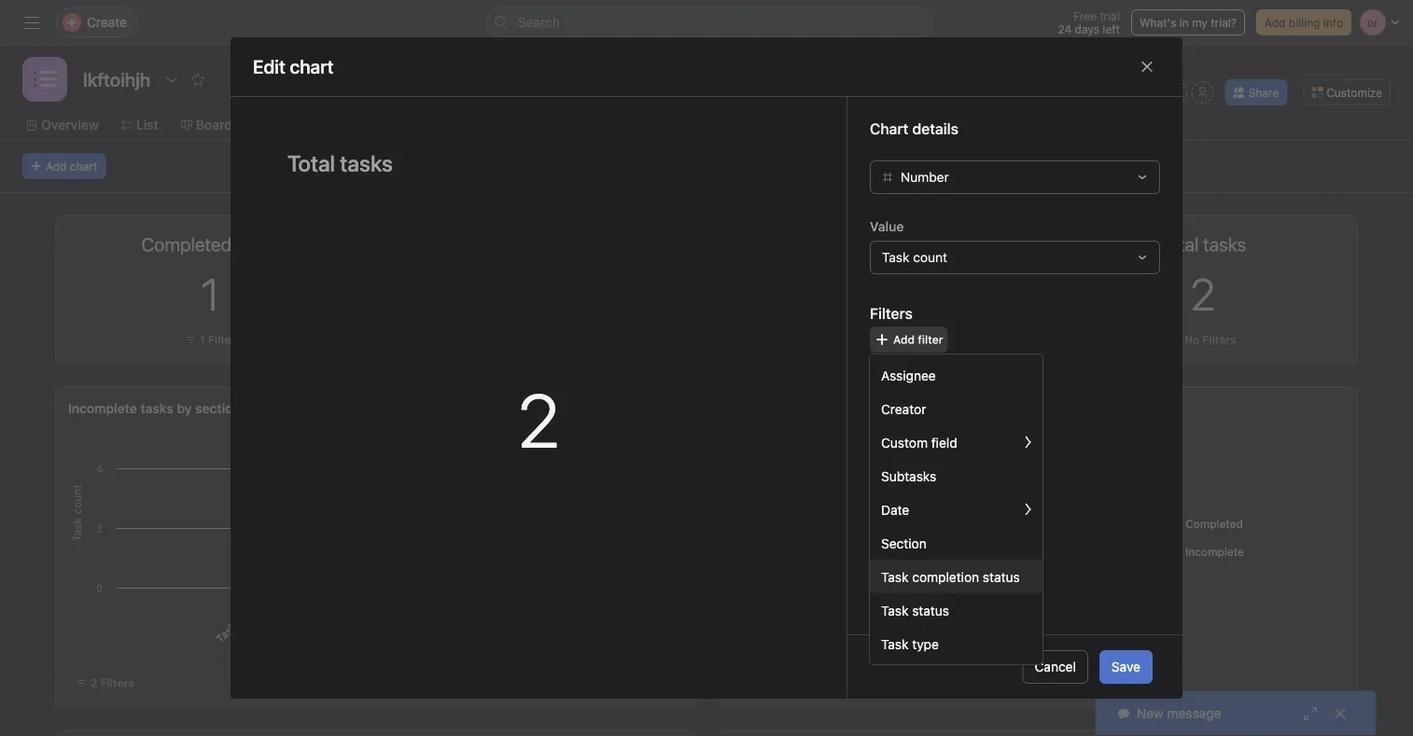 Task type: vqa. For each thing, say whether or not it's contained in the screenshot.
Completed milestone checkbox
no



Task type: locate. For each thing, give the bounding box(es) containing it.
0 button
[[859, 268, 886, 320]]

section
[[881, 536, 927, 551]]

1 down completed tasks
[[201, 268, 220, 320]]

1 filter from the left
[[208, 333, 236, 346]]

task inside dropdown button
[[882, 250, 910, 265]]

filters for incomplete tasks by section
[[101, 677, 134, 690]]

2 vertical spatial filters
[[101, 677, 134, 690]]

or button
[[1140, 81, 1162, 104]]

0 vertical spatial incomplete
[[68, 401, 137, 416]]

1 horizontal spatial 2 button
[[1191, 268, 1216, 320]]

0 horizontal spatial filter
[[208, 333, 236, 346]]

2 horizontal spatial filters
[[1203, 333, 1237, 346]]

2 for 2 filters
[[91, 677, 97, 690]]

not
[[236, 601, 258, 623]]

2 vertical spatial add
[[894, 333, 915, 346]]

1 horizontal spatial 1 filter button
[[842, 331, 902, 349]]

1 horizontal spatial incomplete
[[1186, 546, 1245, 559]]

1 tasks from the left
[[141, 401, 173, 416]]

trial?
[[1211, 16, 1237, 29]]

overview
[[41, 117, 99, 133]]

tasks left by section
[[141, 401, 173, 416]]

days
[[1075, 22, 1100, 35]]

0 horizontal spatial 2 button
[[518, 375, 560, 464]]

1 vertical spatial add
[[46, 160, 67, 173]]

tasks
[[141, 401, 173, 416], [764, 401, 797, 416]]

or
[[1145, 86, 1156, 99]]

2 horizontal spatial add
[[1265, 16, 1286, 29]]

info
[[1324, 16, 1344, 29]]

2 filters button
[[67, 670, 143, 697]]

2 inside button
[[91, 677, 97, 690]]

1 filter button
[[180, 331, 241, 349], [842, 331, 902, 349]]

1
[[201, 268, 220, 320], [200, 333, 205, 346], [862, 333, 867, 346]]

board link
[[181, 115, 232, 135]]

add inside "button"
[[46, 160, 67, 173]]

incomplete for incomplete tasks by section
[[68, 401, 137, 416]]

a
[[259, 586, 273, 600]]

share
[[1249, 86, 1279, 99]]

2
[[1191, 268, 1216, 320], [518, 375, 560, 464], [91, 677, 97, 690]]

incomplete
[[68, 401, 137, 416], [1186, 546, 1245, 559]]

task
[[882, 250, 910, 265], [881, 569, 909, 585], [881, 603, 909, 618], [881, 637, 909, 652]]

close image right the expand new message image
[[1333, 707, 1348, 722]]

1 filter up assignee
[[862, 333, 898, 346]]

0
[[859, 268, 886, 320]]

Total tasks text field
[[275, 142, 802, 185]]

total
[[730, 401, 760, 416]]

by
[[800, 401, 815, 416]]

close image
[[1140, 59, 1155, 74], [1333, 707, 1348, 722]]

task count button
[[870, 241, 1161, 275]]

0 horizontal spatial tasks
[[141, 401, 173, 416]]

in
[[1180, 16, 1189, 29], [251, 593, 266, 608]]

add for add billing info
[[1265, 16, 1286, 29]]

1 horizontal spatial tasks
[[764, 401, 797, 416]]

no
[[1185, 333, 1200, 346]]

in inside what's in my trial? button
[[1180, 16, 1189, 29]]

0 vertical spatial status
[[983, 569, 1020, 585]]

0 horizontal spatial 1 filter button
[[180, 331, 241, 349]]

board
[[196, 117, 232, 133]]

chart
[[70, 160, 97, 173]]

2 horizontal spatial 2
[[1191, 268, 1216, 320]]

1 vertical spatial 2
[[518, 375, 560, 464]]

0 horizontal spatial 2
[[91, 677, 97, 690]]

my
[[1192, 16, 1208, 29]]

1 filter button down 1 button in the top of the page
[[180, 331, 241, 349]]

assignee
[[881, 368, 936, 383]]

add left "billing"
[[1265, 16, 1286, 29]]

cancel
[[1035, 660, 1076, 675]]

task down value
[[882, 250, 910, 265]]

overview link
[[26, 115, 99, 135]]

0 vertical spatial add
[[1265, 16, 1286, 29]]

0 horizontal spatial incomplete
[[68, 401, 137, 416]]

custom field link
[[870, 426, 1043, 459]]

status up type
[[912, 603, 950, 618]]

no filters
[[1185, 333, 1237, 346]]

task left type
[[881, 637, 909, 652]]

filters
[[870, 305, 913, 323], [1203, 333, 1237, 346], [101, 677, 134, 690]]

tasks left by
[[764, 401, 797, 416]]

1 horizontal spatial close image
[[1333, 707, 1348, 722]]

2 button
[[1191, 268, 1216, 320], [518, 375, 560, 464]]

task up the "task type"
[[881, 603, 909, 618]]

type
[[912, 637, 939, 652]]

status right completion
[[983, 569, 1020, 585]]

1 horizontal spatial 2
[[518, 375, 560, 464]]

2 for bottom 2 button
[[518, 375, 560, 464]]

in inside tasks not in a section
[[251, 593, 266, 608]]

add
[[1265, 16, 1286, 29], [46, 160, 67, 173], [894, 333, 915, 346]]

filter
[[918, 333, 944, 346]]

number button
[[870, 161, 1161, 194]]

completed
[[1186, 518, 1244, 531]]

1 horizontal spatial in
[[1180, 16, 1189, 29]]

1 vertical spatial in
[[251, 593, 266, 608]]

add chart button
[[22, 153, 106, 179]]

completed tasks
[[141, 233, 279, 255]]

None text field
[[78, 63, 155, 96]]

1 horizontal spatial add
[[894, 333, 915, 346]]

1 horizontal spatial filters
[[870, 305, 913, 323]]

total tasks
[[1160, 233, 1247, 255]]

1 filter button for 0
[[842, 331, 902, 349]]

0 horizontal spatial add
[[46, 160, 67, 173]]

task for task status
[[881, 603, 909, 618]]

1 horizontal spatial filter
[[870, 333, 898, 346]]

0 horizontal spatial in
[[251, 593, 266, 608]]

add billing info button
[[1257, 9, 1352, 35]]

completion status
[[819, 401, 929, 416]]

filter down 1 button in the top of the page
[[208, 333, 236, 346]]

close image up or in the top right of the page
[[1140, 59, 1155, 74]]

task status
[[881, 603, 950, 618]]

0 horizontal spatial close image
[[1140, 59, 1155, 74]]

filter up assignee
[[870, 333, 898, 346]]

list link
[[121, 115, 159, 135]]

1 vertical spatial incomplete
[[1186, 546, 1245, 559]]

2 vertical spatial 2
[[91, 677, 97, 690]]

1 vertical spatial filters
[[1203, 333, 1237, 346]]

0 horizontal spatial filters
[[101, 677, 134, 690]]

1 horizontal spatial status
[[983, 569, 1020, 585]]

filters inside button
[[101, 677, 134, 690]]

add inside button
[[1265, 16, 1286, 29]]

0 vertical spatial 2
[[1191, 268, 1216, 320]]

0 vertical spatial in
[[1180, 16, 1189, 29]]

status
[[983, 569, 1020, 585], [912, 603, 950, 618]]

0 vertical spatial close image
[[1140, 59, 1155, 74]]

1 vertical spatial status
[[912, 603, 950, 618]]

add inside dropdown button
[[894, 333, 915, 346]]

2 1 filter button from the left
[[842, 331, 902, 349]]

0 vertical spatial filters
[[870, 305, 913, 323]]

add for add chart
[[46, 160, 67, 173]]

task down section
[[881, 569, 909, 585]]

filters inside "button"
[[1203, 333, 1237, 346]]

2 tasks from the left
[[764, 401, 797, 416]]

task count
[[882, 250, 948, 265]]

add left filter
[[894, 333, 915, 346]]

tasks for total
[[764, 401, 797, 416]]

1 filter down 1 button in the top of the page
[[200, 333, 236, 346]]

1 1 filter from the left
[[200, 333, 236, 346]]

1 1 filter button from the left
[[180, 331, 241, 349]]

filter
[[208, 333, 236, 346], [870, 333, 898, 346]]

add left chart
[[46, 160, 67, 173]]

add for add filter
[[894, 333, 915, 346]]

1 vertical spatial 2 button
[[518, 375, 560, 464]]

task completion status
[[881, 569, 1020, 585]]

0 horizontal spatial 1 filter
[[200, 333, 236, 346]]

chart details
[[870, 120, 959, 138]]

2 filters
[[91, 677, 134, 690]]

1 filter button down 0
[[842, 331, 902, 349]]

1 filter
[[200, 333, 236, 346], [862, 333, 898, 346]]

1 horizontal spatial 1 filter
[[862, 333, 898, 346]]



Task type: describe. For each thing, give the bounding box(es) containing it.
cancel button
[[1023, 651, 1089, 684]]

number
[[901, 169, 949, 185]]

custom field
[[881, 435, 958, 450]]

billing
[[1289, 16, 1321, 29]]

what's
[[1140, 16, 1177, 29]]

total tasks by completion status
[[730, 401, 929, 416]]

task completion status link
[[870, 560, 1043, 594]]

0 horizontal spatial status
[[912, 603, 950, 618]]

what's in my trial? button
[[1132, 9, 1245, 35]]

subtasks
[[881, 468, 937, 484]]

task status link
[[870, 594, 1043, 627]]

task for task type
[[881, 637, 909, 652]]

completion
[[912, 569, 980, 585]]

filters for total tasks
[[1203, 333, 1237, 346]]

2 filter from the left
[[870, 333, 898, 346]]

tasks
[[213, 616, 243, 646]]

task for task count
[[882, 250, 910, 265]]

what's in my trial?
[[1140, 16, 1237, 29]]

edit chart
[[253, 56, 334, 77]]

1 down 1 button in the top of the page
[[200, 333, 205, 346]]

field
[[932, 435, 958, 450]]

1 vertical spatial close image
[[1333, 707, 1348, 722]]

tasks not in a section
[[213, 556, 303, 646]]

trial
[[1100, 9, 1120, 22]]

search button
[[486, 7, 935, 37]]

custom
[[881, 435, 928, 450]]

section
[[266, 556, 303, 593]]

list
[[136, 117, 159, 133]]

new message
[[1137, 706, 1222, 722]]

creator link
[[870, 392, 1043, 426]]

date
[[881, 502, 910, 517]]

value
[[870, 219, 904, 234]]

count
[[913, 250, 948, 265]]

1 button
[[201, 268, 220, 320]]

section link
[[870, 527, 1043, 560]]

list image
[[34, 68, 56, 91]]

24
[[1058, 22, 1072, 35]]

free
[[1074, 9, 1097, 22]]

incomplete for incomplete
[[1186, 546, 1245, 559]]

free trial 24 days left
[[1058, 9, 1120, 35]]

share button
[[1226, 79, 1288, 106]]

2 1 filter from the left
[[862, 333, 898, 346]]

search
[[518, 14, 560, 30]]

creator
[[881, 401, 927, 417]]

add filter button
[[870, 327, 948, 353]]

by section
[[177, 401, 241, 416]]

1 filter button for 1
[[180, 331, 241, 349]]

save
[[1112, 660, 1141, 675]]

add filter
[[894, 333, 944, 346]]

1 left add filter dropdown button
[[862, 333, 867, 346]]

task type link
[[870, 627, 1043, 661]]

date link
[[870, 493, 1043, 527]]

add to starred image
[[191, 72, 206, 87]]

add chart
[[46, 160, 97, 173]]

subtasks link
[[870, 459, 1043, 493]]

save button
[[1100, 651, 1153, 684]]

expand new message image
[[1303, 707, 1318, 722]]

add billing info
[[1265, 16, 1344, 29]]

search list box
[[486, 7, 935, 37]]

task for task completion status
[[881, 569, 909, 585]]

overdue tasks
[[814, 233, 931, 255]]

2 for 2 button to the top
[[1191, 268, 1216, 320]]

no filters button
[[1165, 331, 1241, 349]]

incomplete tasks by section
[[68, 401, 241, 416]]

left
[[1103, 22, 1120, 35]]

task type
[[881, 637, 939, 652]]

assignee link
[[870, 359, 1043, 392]]

tasks for incomplete
[[141, 401, 173, 416]]

0 vertical spatial 2 button
[[1191, 268, 1216, 320]]



